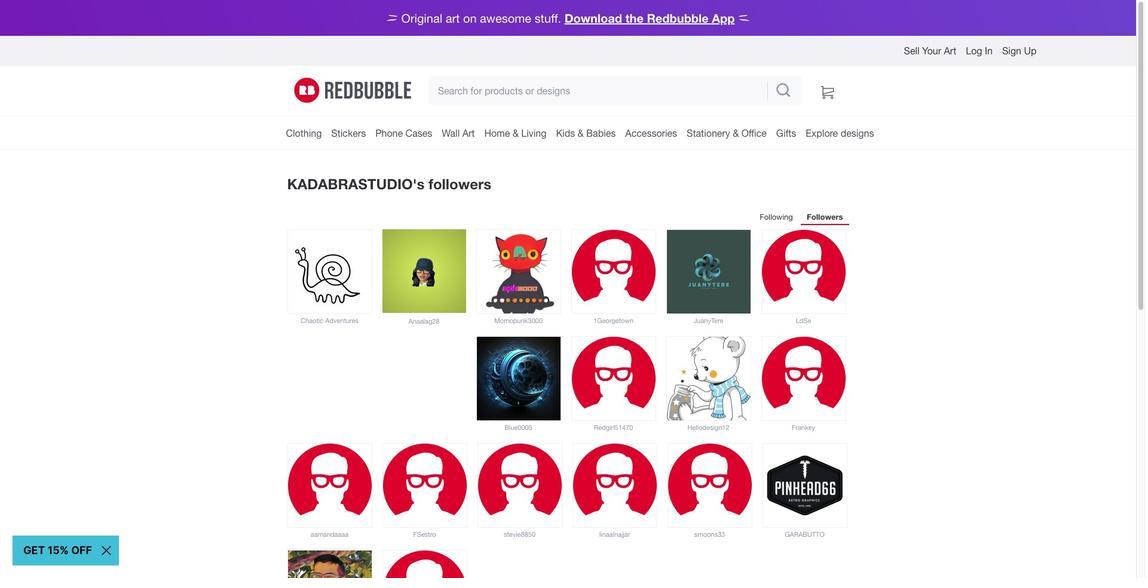Task type: describe. For each thing, give the bounding box(es) containing it.
kadabrastudio's followers
[[287, 176, 491, 193]]

log
[[966, 45, 982, 56]]

& for living
[[513, 128, 519, 139]]

sell
[[904, 45, 920, 56]]

sign
[[1002, 45, 1022, 56]]

kadabrastudio's
[[287, 176, 425, 193]]

1 horizontal spatial art
[[944, 45, 957, 56]]

chaotic adventures link
[[301, 317, 359, 324]]

log in
[[966, 45, 993, 56]]

download the redbubble app link
[[565, 10, 735, 25]]

wall
[[442, 128, 460, 139]]

linaalnajjar image
[[573, 444, 657, 528]]

stevie8850
[[504, 531, 536, 538]]

art inside menu bar
[[462, 128, 475, 139]]

anaalag28
[[409, 318, 440, 325]]

momopunk3000 image
[[477, 230, 560, 314]]

followers
[[807, 212, 843, 222]]

anaalag28 link
[[409, 318, 440, 325]]

& for babies
[[578, 128, 584, 139]]

frankey
[[792, 424, 815, 431]]

stevie8850 image
[[478, 444, 562, 528]]

explore
[[806, 128, 838, 139]]

frankey image
[[762, 337, 846, 421]]

on
[[463, 11, 477, 25]]

smoons33 image
[[668, 444, 752, 528]]

office
[[742, 128, 767, 139]]

home & living
[[484, 128, 547, 139]]

explore designs link
[[801, 117, 879, 150]]

redgirl51470
[[594, 424, 633, 431]]

stationery
[[687, 128, 730, 139]]

1georgetown
[[594, 317, 633, 324]]

your
[[922, 45, 941, 56]]

aamandaaaa image
[[288, 444, 372, 528]]

download
[[565, 10, 622, 25]]

fsestro image
[[383, 444, 467, 528]]

living
[[521, 128, 547, 139]]

home
[[484, 128, 510, 139]]

original art on awesome stuff. download the redbubble app
[[401, 10, 735, 25]]

clothing
[[286, 128, 322, 139]]

hellodesign12
[[688, 424, 730, 431]]

anaalag28 image
[[382, 229, 466, 313]]

ldse link
[[796, 317, 811, 324]]

1georgetown link
[[594, 317, 633, 324]]

r b
[[294, 72, 411, 104]]

ldse image
[[762, 230, 846, 314]]

smoons33
[[694, 531, 725, 538]]

sign up link
[[1002, 45, 1037, 56]]

frankey link
[[792, 424, 815, 431]]

menu bar containing clothing
[[281, 117, 879, 150]]

explore designs
[[806, 128, 874, 139]]

home & living link
[[480, 117, 551, 150]]

juanytere
[[694, 317, 723, 324]]

in
[[985, 45, 993, 56]]

stationery & office
[[687, 128, 767, 139]]

phone
[[375, 128, 403, 139]]



Task type: locate. For each thing, give the bounding box(es) containing it.
momopunk3000
[[494, 317, 543, 324]]

garabutto link
[[785, 531, 825, 538]]

juanytere image
[[667, 230, 750, 314]]

sign up
[[1002, 45, 1037, 56]]

clothing link
[[281, 117, 327, 150]]

sell your art link
[[904, 45, 957, 56]]

2 horizontal spatial &
[[733, 128, 739, 139]]

&
[[513, 128, 519, 139], [578, 128, 584, 139], [733, 128, 739, 139]]

kids & babies link
[[551, 117, 621, 150]]

None search field
[[428, 76, 803, 106]]

aamandaaaa link
[[311, 531, 349, 538]]

the
[[626, 10, 644, 25]]

original
[[401, 11, 442, 25]]

0 horizontal spatial art
[[462, 128, 475, 139]]

gifts link
[[772, 117, 801, 150]]

chaotic adventures image
[[288, 230, 372, 314]]

stickers link
[[327, 117, 371, 150]]

hellodesign12 link
[[688, 424, 730, 431]]

accessories link
[[621, 117, 682, 150]]

fsestro link
[[413, 531, 436, 538]]

made in the 80s image
[[383, 551, 467, 579]]

linaalnajjar link
[[599, 531, 630, 538]]

accessories
[[625, 128, 677, 139]]

stickers
[[331, 128, 366, 139]]

phone cases
[[375, 128, 432, 139]]

smoons33 link
[[694, 531, 725, 538]]

1georgetown image
[[572, 230, 655, 314]]

designs
[[841, 128, 874, 139]]

& left 'office'
[[733, 128, 739, 139]]

wall art
[[442, 128, 475, 139]]

stationery & office link
[[682, 117, 772, 150]]

cart image
[[821, 82, 834, 99]]

following
[[760, 213, 793, 222]]

phone cases link
[[371, 117, 437, 150]]

r
[[294, 72, 319, 104]]

kids & babies
[[556, 128, 616, 139]]

log in link
[[966, 45, 993, 56]]

wall art link
[[437, 117, 480, 150]]

chaotic adventures
[[301, 317, 359, 324]]

menu bar
[[281, 117, 879, 150]]

0 horizontal spatial &
[[513, 128, 519, 139]]

daniel carvalho image
[[288, 551, 372, 579]]

1 horizontal spatial &
[[578, 128, 584, 139]]

followers
[[429, 176, 491, 193]]

following link
[[754, 211, 799, 226]]

art
[[944, 45, 957, 56], [462, 128, 475, 139]]

juanytere link
[[694, 317, 723, 324]]

aamandaaaa
[[311, 531, 349, 538]]

followers link
[[801, 210, 849, 225]]

adventures
[[325, 317, 359, 324]]

art
[[446, 11, 460, 25]]

ldse
[[796, 317, 811, 324]]

cases
[[406, 128, 432, 139]]

redbubble
[[647, 10, 709, 25]]

sell your art
[[904, 45, 957, 56]]

2 & from the left
[[578, 128, 584, 139]]

garabutto image
[[763, 444, 847, 528]]

1 & from the left
[[513, 128, 519, 139]]

redgirl51470 link
[[594, 424, 633, 431]]

stevie8850 link
[[504, 531, 536, 538]]

babies
[[586, 128, 616, 139]]

& left living
[[513, 128, 519, 139]]

up
[[1024, 45, 1037, 56]]

0 vertical spatial art
[[944, 45, 957, 56]]

redgirl51470 image
[[572, 337, 655, 421]]

gifts
[[776, 128, 796, 139]]

fsestro
[[413, 531, 436, 538]]

hellodesign12 image
[[667, 337, 750, 421]]

1 vertical spatial art
[[462, 128, 475, 139]]

3 & from the left
[[733, 128, 739, 139]]

chaotic
[[301, 317, 324, 324]]

app
[[712, 10, 735, 25]]

stuff.
[[535, 11, 561, 25]]

blue0005
[[505, 424, 532, 431]]

art right "your" on the right top of the page
[[944, 45, 957, 56]]

blue0005 image
[[477, 337, 560, 421]]

garabutto
[[785, 531, 825, 538]]

& for office
[[733, 128, 739, 139]]

& right kids
[[578, 128, 584, 139]]

blue0005 link
[[505, 424, 532, 431]]

art right the wall
[[462, 128, 475, 139]]

Search search field
[[428, 76, 765, 106]]

b
[[325, 76, 411, 101]]

kids
[[556, 128, 575, 139]]

linaalnajjar
[[599, 531, 630, 538]]

awesome
[[480, 11, 531, 25]]

momopunk3000 link
[[494, 317, 543, 324]]



Task type: vqa. For each thing, say whether or not it's contained in the screenshot.
'receive'
no



